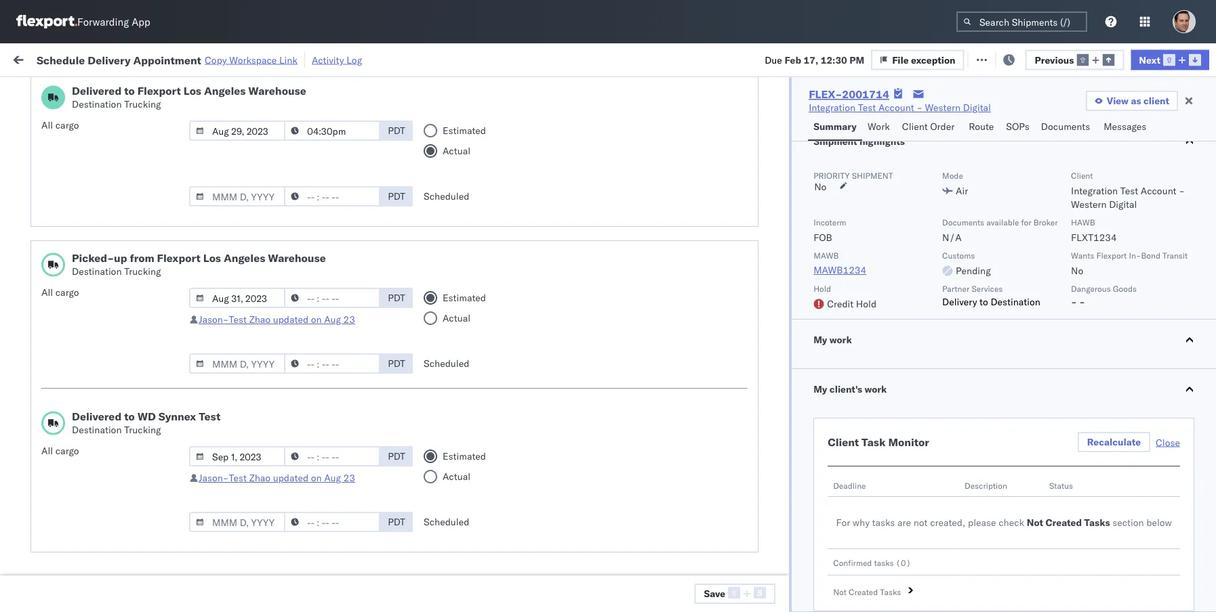 Task type: vqa. For each thing, say whether or not it's contained in the screenshot.
Client Integration Test Account - Western Digital Incoterm FOB
yes



Task type: describe. For each thing, give the bounding box(es) containing it.
3 11:59 from the top
[[223, 385, 249, 397]]

0 horizontal spatial 2001714
[[760, 117, 801, 129]]

maeu1234567 for confirm pickup from los angeles, ca
[[820, 296, 888, 307]]

scheduled for picked-up from flexport los angeles warehouse
[[424, 358, 469, 370]]

mar for the schedule pickup from los angeles, ca link for first schedule pickup from los angeles, ca button from the bottom of the page
[[292, 445, 310, 457]]

schedule pickup from los angeles, ca link for third schedule pickup from los angeles, ca button from the top of the page
[[31, 407, 197, 434]]

track
[[345, 53, 367, 64]]

airport inside schedule pickup from los angeles international airport
[[89, 123, 119, 135]]

1 fcl from the top
[[454, 236, 471, 248]]

1911408 for 11:59 pm pst, feb 23, 2023
[[760, 266, 801, 278]]

1 horizontal spatial tasks
[[1084, 517, 1110, 529]]

scheduled for delivered to wd synnex test
[[424, 517, 469, 528]]

pdt for 3rd -- : -- -- text field from the bottom of the page
[[388, 292, 405, 304]]

11:59 pm pst, mar 2, 2023 for schedule delivery appointment link associated with ocean fcl
[[223, 475, 347, 487]]

23 for delivered to wd synnex test
[[343, 472, 355, 484]]

please
[[968, 517, 996, 529]]

on for picked-up from flexport los angeles warehouse
[[311, 314, 322, 326]]

schedule delivery appointment link for air
[[31, 533, 167, 547]]

close
[[1156, 437, 1180, 449]]

updated for picked-up from flexport los angeles warehouse
[[273, 314, 308, 326]]

11:59 for ocean fcl schedule delivery appointment button
[[223, 475, 249, 487]]

flex-2001714 link
[[809, 87, 889, 101]]

feb for 9:30 am pst, feb 24, 2023's confirm pickup from los angeles, ca button
[[287, 296, 303, 308]]

numbers for mbl/mawb numbers
[[959, 111, 993, 121]]

feb for schedule pickup from los angeles international airport button
[[292, 117, 308, 129]]

5 resize handle column header from the left
[[581, 105, 597, 613]]

- inside client integration test account - western digital incoterm fob
[[1179, 185, 1185, 197]]

amsterdam
[[128, 557, 177, 569]]

5 fcl from the top
[[454, 475, 471, 487]]

1 horizontal spatial hold
[[856, 298, 877, 310]]

1 horizontal spatial customs
[[942, 250, 975, 261]]

destination inside delivered to wd synnex test destination trucking
[[72, 424, 122, 436]]

partner
[[942, 284, 970, 294]]

my client's work button
[[792, 369, 1216, 410]]

status for status : ready for work, blocked, in progress
[[73, 84, 97, 94]]

8 resize handle column header from the left
[[887, 105, 903, 613]]

1 vertical spatial account
[[673, 117, 709, 129]]

4 schedule pickup from los angeles, ca button from the top
[[31, 437, 197, 465]]

hawb
[[1071, 217, 1095, 227]]

12:00
[[223, 326, 249, 338]]

to inside partner services delivery to destination
[[980, 296, 988, 308]]

pdt for second -- : -- -- text field from the bottom
[[388, 451, 405, 463]]

created,
[[930, 517, 966, 529]]

estimated for delivered to wd synnex test
[[443, 451, 486, 463]]

actual for delivered to wd synnex test
[[443, 471, 470, 483]]

2 bicu1234565, demu1232567 from the top
[[820, 445, 958, 457]]

message
[[182, 53, 220, 64]]

schedule pickup from los angeles international airport button
[[31, 109, 197, 137]]

activity log button
[[312, 52, 362, 68]]

1 resize handle column header from the left
[[198, 105, 215, 613]]

0 horizontal spatial 12:30
[[223, 117, 249, 129]]

21, for ocean lcl
[[305, 206, 320, 218]]

hawb flxt1234 mawb mawb1234
[[814, 217, 1117, 276]]

2023 for first schedule pickup from los angeles, ca button from the bottom of the page
[[323, 445, 347, 457]]

-- : -- -- text field for picked-up from flexport los angeles warehouse
[[284, 354, 380, 374]]

2 2097290 from the top
[[760, 564, 801, 576]]

1911466 for schedule delivery appointment link associated with ocean fcl
[[760, 475, 801, 487]]

2 07492792403 from the top
[[910, 564, 975, 576]]

0 horizontal spatial file
[[892, 54, 909, 66]]

1 07492792403 from the top
[[910, 534, 975, 546]]

2 10:44 from the top
[[223, 564, 249, 576]]

4 resize handle column header from the left
[[491, 105, 507, 613]]

transit
[[1163, 250, 1188, 261]]

1 bicu1234565, demu1232567 from the top
[[820, 415, 958, 427]]

1 horizontal spatial integration
[[809, 102, 856, 114]]

3 ocean fcl from the top
[[424, 385, 471, 397]]

1 horizontal spatial 17,
[[804, 54, 818, 66]]

lcl for 7:30 pm pst, feb 21, 2023
[[454, 206, 471, 218]]

3 resize handle column header from the left
[[401, 105, 417, 613]]

team
[[1128, 475, 1150, 487]]

confirmed tasks ( 0 )
[[833, 558, 911, 568]]

from inside 'schedule pickup from amsterdam airport schiphol, haarlemmermeer, netherlands'
[[105, 557, 125, 569]]

1911408 for 12:00 am pst, feb 25, 2023
[[760, 326, 801, 338]]

work inside import work button
[[147, 53, 171, 64]]

upload proof of delivery
[[31, 355, 136, 367]]

0 vertical spatial my
[[14, 49, 35, 68]]

client's
[[830, 384, 862, 396]]

0 vertical spatial not
[[1027, 517, 1043, 529]]

0 vertical spatial created
[[1046, 517, 1082, 529]]

0 horizontal spatial western
[[720, 117, 756, 129]]

flxt00001977428a for schedule delivery appointment
[[910, 206, 1003, 218]]

snooze
[[375, 111, 402, 121]]

(
[[896, 558, 901, 568]]

los for the schedule pickup from los angeles, ca link corresponding to 4th schedule pickup from los angeles, ca button from the bottom
[[128, 169, 143, 181]]

upload proof of delivery link
[[31, 354, 136, 368]]

2 10:44 am pst, mar 3, 2023 from the top
[[223, 564, 348, 576]]

flexport left demo
[[514, 385, 549, 397]]

cargo for delivered to wd synnex test
[[55, 445, 79, 457]]

view as client
[[1107, 95, 1169, 107]]

confirm for 9:30 am pst, feb 24, 2023
[[31, 295, 66, 307]]

11:59 for third schedule pickup from los angeles, ca button from the top of the page
[[223, 415, 249, 427]]

lcl for 9:30 am pst, feb 24, 2023
[[454, 296, 471, 308]]

feb for confirm pickup from los angeles, ca button for 11:59 pm pst, feb 23, 2023
[[292, 266, 308, 278]]

20
[[1102, 475, 1114, 487]]

documents button
[[1036, 115, 1098, 141]]

view
[[1107, 95, 1129, 107]]

)
[[906, 558, 911, 568]]

1 horizontal spatial 2001714
[[842, 87, 889, 101]]

1 horizontal spatial file exception
[[985, 53, 1048, 64]]

n/a
[[942, 232, 962, 244]]

for
[[836, 517, 850, 529]]

bookings for bookings test consignee
[[604, 236, 643, 248]]

3 schedule delivery appointment from the top
[[31, 504, 167, 516]]

1891264
[[760, 236, 801, 248]]

pickup for schedule pickup from amsterdam airport schiphol, haarlemmermeer, netherlands button
[[74, 557, 103, 569]]

schedule for 3rd schedule pickup from los angeles, ca button from the bottom
[[31, 229, 71, 241]]

los for 3rd the schedule pickup from los angeles, ca link from the top of the page
[[128, 378, 143, 390]]

2023 for upload proof of delivery button
[[323, 356, 346, 367]]

my client's work
[[814, 384, 887, 396]]

confirm pickup from los angeles, ca button for 9:30 am pst, feb 24, 2023
[[31, 295, 193, 309]]

3 fcl from the top
[[454, 385, 471, 397]]

los for the schedule pickup from los angeles, ca link corresponding to third schedule pickup from los angeles, ca button from the top of the page
[[128, 408, 143, 420]]

1 2097290 from the top
[[760, 534, 801, 546]]

1 10:44 am pst, mar 3, 2023 from the top
[[223, 534, 348, 546]]

up
[[114, 251, 127, 265]]

1 horizontal spatial mawb1234
[[910, 117, 963, 129]]

0 vertical spatial 21,
[[305, 177, 320, 188]]

3 -- : -- -- text field from the top
[[284, 447, 380, 467]]

2023 for 9:30 am pst, feb 24, 2023's confirm pickup from los angeles, ca button
[[323, 296, 346, 308]]

flex-1911466 for first schedule pickup from los angeles, ca button from the bottom of the page
[[731, 445, 801, 457]]

los inside picked-up from flexport los angeles warehouse destination trucking
[[203, 251, 221, 265]]

schedule pickup from amsterdam airport schiphol, haarlemmermeer, netherlands link
[[31, 556, 197, 596]]

blocked,
[[166, 84, 200, 94]]

1 vertical spatial tasks
[[874, 558, 894, 568]]

to for delivered to flexport los angeles warehouse
[[124, 84, 135, 98]]

filtered
[[14, 83, 47, 95]]

confirm for 12:00 am pst, feb 25, 2023
[[31, 325, 66, 337]]

batch
[[1141, 53, 1167, 64]]

as
[[1131, 95, 1141, 107]]

warehouse inside delivered to flexport los angeles warehouse destination trucking
[[248, 84, 306, 98]]

2 horizontal spatial work
[[865, 384, 887, 396]]

flex-2150210 for upload customs clearance documents
[[731, 147, 801, 159]]

zhao for test
[[249, 472, 271, 484]]

check
[[999, 517, 1024, 529]]

0 vertical spatial for
[[129, 84, 140, 94]]

client for order
[[902, 121, 928, 133]]

workspace
[[229, 54, 277, 66]]

from inside schedule pickup from los angeles international airport
[[105, 109, 125, 121]]

flex-2150210 for upload proof of delivery
[[731, 356, 801, 367]]

4 2, from the top
[[312, 505, 321, 517]]

3 schedule pickup from los angeles, ca button from the top
[[31, 407, 197, 436]]

delivered to wd synnex test destination trucking
[[72, 410, 220, 436]]

available
[[986, 217, 1019, 227]]

1 vertical spatial integration test account - western digital
[[604, 117, 786, 129]]

1 -- : -- -- text field from the top
[[284, 121, 380, 141]]

los for the schedule pickup from los angeles, ca link for first schedule pickup from los angeles, ca button from the bottom of the page
[[128, 438, 143, 449]]

digital inside client integration test account - western digital incoterm fob
[[1109, 199, 1137, 210]]

save
[[704, 588, 725, 600]]

3 bicu1234565, demu1232567 from the top
[[820, 474, 958, 486]]

1 vertical spatial digital
[[758, 117, 786, 129]]

4 -- : -- -- text field from the top
[[284, 512, 380, 533]]

mmm d, yyyy text field for second -- : -- -- text field from the bottom
[[189, 447, 285, 467]]

not inside button
[[833, 587, 847, 598]]

1 schedule pickup from los angeles, ca button from the top
[[31, 168, 197, 197]]

by:
[[49, 83, 62, 95]]

my for my work button
[[814, 334, 827, 346]]

schedule delivery appointment for air
[[31, 534, 167, 546]]

2 flex-2097290 from the top
[[731, 564, 801, 576]]

1 flex-2097290 from the top
[[731, 534, 801, 546]]

23 for picked-up from flexport los angeles warehouse
[[343, 314, 355, 326]]

5 ocean fcl from the top
[[424, 475, 471, 487]]

11:59 for second schedule delivery appointment button from the bottom
[[223, 505, 249, 517]]

schedule pickup from los angeles, ca link for first schedule pickup from los angeles, ca button from the bottom of the page
[[31, 437, 197, 464]]

container numbers button
[[813, 102, 890, 127]]

schedule for third schedule pickup from los angeles, ca button from the top of the page
[[31, 408, 71, 420]]

0 horizontal spatial my work
[[14, 49, 74, 68]]

2 schedule pickup from los angeles, ca button from the top
[[31, 228, 197, 257]]

0 horizontal spatial no
[[814, 181, 827, 193]]

1911466 for 2nd schedule delivery appointment link from the bottom
[[760, 505, 801, 517]]

1911466 for the schedule pickup from los angeles, ca link for first schedule pickup from los angeles, ca button from the bottom of the page
[[760, 445, 801, 457]]

documents inside upload customs clearance documents
[[31, 153, 80, 165]]

2 pdt from the top
[[388, 190, 405, 202]]

picked-
[[72, 251, 114, 265]]

upload customs clearance documents button
[[31, 139, 197, 167]]

actions
[[1174, 111, 1203, 121]]

los for confirm pickup from los angeles, ca link corresponding to 9:30 am pst, feb 24, 2023
[[122, 295, 137, 307]]

3 schedule delivery appointment link from the top
[[31, 503, 167, 517]]

upload for upload proof of delivery
[[31, 355, 62, 367]]

9:30
[[223, 296, 243, 308]]

mbl/mawb numbers
[[910, 111, 993, 121]]

flex-1911466 for ocean fcl schedule delivery appointment button
[[731, 475, 801, 487]]

link
[[279, 54, 298, 66]]

partner services delivery to destination
[[942, 284, 1040, 308]]

snoozed
[[280, 84, 312, 94]]

actual for picked-up from flexport los angeles warehouse
[[443, 312, 470, 324]]

all for picked-up from flexport los angeles warehouse
[[41, 287, 53, 299]]

aug for picked-up from flexport los angeles warehouse
[[324, 314, 341, 326]]

mawb1234 button
[[814, 264, 866, 276]]

my for my client's work button
[[814, 384, 827, 396]]

view as client button
[[1086, 91, 1178, 111]]

schedule pickup from los angeles international airport
[[31, 109, 180, 135]]

am for schedule delivery appointment
[[252, 534, 267, 546]]

deadline button
[[216, 108, 355, 121]]

los inside delivered to flexport los angeles warehouse destination trucking
[[184, 84, 201, 98]]

upload customs clearance documents link
[[31, 139, 197, 166]]

test
[[1083, 475, 1100, 487]]

3 schedule pickup from los angeles, ca from the top
[[31, 378, 183, 403]]

4 pdt from the top
[[388, 358, 405, 370]]

import work button
[[109, 43, 176, 74]]

section
[[1112, 517, 1144, 529]]

4 bicu1234565, demu1232567 from the top
[[820, 504, 958, 516]]

0 horizontal spatial 17,
[[311, 117, 326, 129]]

below
[[1146, 517, 1172, 529]]

delivered for delivered to flexport los angeles warehouse
[[72, 84, 122, 98]]

2023 for 4th schedule pickup from los angeles, ca button from the bottom
[[322, 177, 346, 188]]

1 horizontal spatial work
[[830, 334, 852, 346]]

copy
[[205, 54, 227, 66]]

sops
[[1006, 121, 1030, 133]]

warehouse inside picked-up from flexport los angeles warehouse destination trucking
[[268, 251, 326, 265]]

1 horizontal spatial digital
[[963, 102, 991, 114]]

0 vertical spatial flex-2001714
[[809, 87, 889, 101]]

work,
[[142, 84, 164, 94]]

import
[[114, 53, 145, 64]]

demu1232567 for first schedule pickup from los angeles, ca button from the bottom of the page
[[889, 445, 958, 457]]

mar for air's schedule delivery appointment link
[[293, 534, 310, 546]]

(0)
[[220, 53, 237, 64]]

0 vertical spatial hold
[[814, 284, 831, 294]]

cargo for delivered to flexport los angeles warehouse
[[55, 119, 79, 131]]

6 resize handle column header from the left
[[686, 105, 702, 613]]

1977428 for schedule delivery appointment
[[760, 206, 801, 218]]

11:59 pm pst, feb 23, 2023
[[223, 266, 351, 278]]

customs inside upload customs clearance documents
[[64, 139, 103, 151]]

client order button
[[897, 115, 963, 141]]

confirm pickup from los angeles, ca link for 9:30 am pst, feb 24, 2023
[[31, 295, 193, 308]]

messages button
[[1098, 115, 1154, 141]]

summary
[[814, 121, 857, 133]]

documents for documents
[[1041, 121, 1090, 133]]

for inside documents available for broker n/a
[[1021, 217, 1031, 227]]

in-
[[1129, 250, 1141, 261]]

1 horizontal spatial western
[[925, 102, 961, 114]]

25, for 12:00 am pst, feb 25, 2023
[[312, 326, 326, 338]]

ocean for ocean fcl schedule delivery appointment button
[[424, 475, 451, 487]]

in
[[202, 84, 209, 94]]

services
[[972, 284, 1003, 294]]

schedule delivery appointment button for ocean lcl
[[31, 205, 167, 220]]

flxt1234
[[1071, 232, 1117, 244]]

flex-2060357
[[731, 594, 801, 606]]

2023 for third schedule pickup from los angeles, ca button from the top of the page
[[323, 415, 347, 427]]

1 vertical spatial mode
[[942, 170, 963, 181]]

trucking inside picked-up from flexport los angeles warehouse destination trucking
[[124, 266, 161, 278]]

1 horizontal spatial exception
[[1004, 53, 1048, 64]]

3 mmm d, yyyy text field from the top
[[189, 354, 285, 374]]

0 vertical spatial tasks
[[872, 517, 895, 529]]

0 vertical spatial 12:30
[[821, 54, 847, 66]]

1 horizontal spatial file
[[985, 53, 1002, 64]]

airport inside 'schedule pickup from amsterdam airport schiphol, haarlemmermeer, netherlands'
[[31, 570, 61, 582]]

27,
[[311, 385, 326, 397]]

proof
[[64, 355, 87, 367]]

wants
[[1071, 250, 1094, 261]]

0 vertical spatial work
[[39, 49, 74, 68]]

incoterm
[[814, 217, 846, 227]]

activity
[[312, 54, 344, 66]]

demu1232567 down mawb
[[820, 266, 889, 278]]

1 2, from the top
[[312, 415, 321, 427]]

feb for 4th schedule pickup from los angeles, ca button from the bottom
[[286, 177, 303, 188]]

0 vertical spatial on
[[331, 53, 342, 64]]

all cargo for delivered to wd synnex test
[[41, 445, 79, 457]]

bicu1234565, for ocean fcl schedule delivery appointment button
[[820, 474, 886, 486]]

progress
[[211, 84, 245, 94]]

2 resize handle column header from the left
[[352, 105, 368, 613]]

mbl/mawb numbers button
[[903, 108, 1063, 121]]

from inside picked-up from flexport los angeles warehouse destination trucking
[[130, 251, 154, 265]]

760
[[249, 53, 266, 64]]

flexport inside wants flexport in-bond transit no
[[1096, 250, 1127, 261]]

shipment highlights
[[814, 136, 905, 147]]

maeu1234567 for schedule delivery appointment
[[820, 206, 888, 218]]



Task type: locate. For each thing, give the bounding box(es) containing it.
-- up monitor
[[910, 415, 922, 427]]

3 actual from the top
[[443, 471, 470, 483]]

1 vertical spatial flex-1977428
[[731, 206, 801, 218]]

demu1232567 down credit hold at right
[[820, 325, 889, 337]]

1 vertical spatial documents
[[31, 153, 80, 165]]

4 schedule delivery appointment from the top
[[31, 534, 167, 546]]

1 schedule delivery appointment button from the top
[[31, 205, 167, 220]]

picked-up from flexport los angeles warehouse destination trucking
[[72, 251, 326, 278]]

workitem button
[[8, 108, 201, 121]]

0 vertical spatial updated
[[273, 314, 308, 326]]

017482927423 for upload customs clearance documents
[[910, 147, 981, 159]]

3 maeu1234567 from the top
[[820, 296, 888, 307]]

1 horizontal spatial integration test account - western digital
[[809, 102, 991, 114]]

-- for the schedule pickup from los angeles, ca link corresponding to third schedule pickup from los angeles, ca button from the top of the page
[[910, 415, 922, 427]]

wi
[[1116, 475, 1126, 487]]

destination inside partner services delivery to destination
[[991, 296, 1040, 308]]

1 vertical spatial 2150210
[[760, 356, 801, 367]]

synnex
[[158, 410, 196, 424]]

flex-1911466 for third schedule pickup from los angeles, ca button from the top of the page
[[731, 415, 801, 427]]

mawb1234
[[910, 117, 963, 129], [814, 264, 866, 276]]

4 fcl from the top
[[454, 445, 471, 457]]

test inside client integration test account - western digital incoterm fob
[[1120, 185, 1138, 197]]

1 all from the top
[[41, 119, 53, 131]]

0 vertical spatial estimated
[[443, 125, 486, 137]]

0 vertical spatial 07492792403
[[910, 534, 975, 546]]

due feb 17, 12:30 pm
[[765, 54, 864, 66]]

0 horizontal spatial documents
[[31, 153, 80, 165]]

air for upload proof of delivery
[[424, 356, 436, 367]]

21, up 11:59 pm pst, feb 21, 2023
[[305, 206, 320, 218]]

1 vertical spatial ocean lcl
[[424, 296, 471, 308]]

feb left 24,
[[287, 296, 303, 308]]

my work
[[14, 49, 74, 68], [814, 334, 852, 346]]

angeles for flexport
[[204, 84, 246, 98]]

760 at risk
[[249, 53, 296, 64]]

0 horizontal spatial file exception
[[892, 54, 955, 66]]

mmm d, yyyy text field for 3rd -- : -- -- text field from the bottom of the page
[[189, 288, 285, 308]]

pickup for confirm pickup from los angeles, ca button for 11:59 pm pst, feb 23, 2023
[[68, 265, 98, 277]]

western inside client integration test account - western digital incoterm fob
[[1071, 199, 1107, 210]]

wd
[[137, 410, 156, 424]]

2023 for schedule delivery appointment button for air
[[324, 534, 348, 546]]

flexport down "schedule delivery appointment copy workspace link"
[[137, 84, 181, 98]]

0 horizontal spatial flex-2001714
[[731, 117, 801, 129]]

deadline inside button
[[223, 111, 256, 121]]

0 horizontal spatial hold
[[814, 284, 831, 294]]

maeu1234567 down mawb1234 button
[[820, 296, 888, 307]]

customs down n/a
[[942, 250, 975, 261]]

file exception button
[[964, 48, 1057, 69], [964, 48, 1057, 69], [871, 50, 964, 70], [871, 50, 964, 70]]

0
[[901, 558, 906, 568]]

feb down 12:30 pm pst, feb 17, 2023
[[286, 177, 303, 188]]

pm for schedule pickup from los angeles international airport button
[[252, 117, 266, 129]]

1 maeu1234567 from the top
[[820, 176, 888, 188]]

summary button
[[808, 115, 862, 141]]

5 ocean from the top
[[424, 385, 451, 397]]

my inside my client's work button
[[814, 384, 827, 396]]

flex-1911408 up flex-1919147
[[731, 326, 801, 338]]

digital up route
[[963, 102, 991, 114]]

angeles inside delivered to flexport los angeles warehouse destination trucking
[[204, 84, 246, 98]]

schedule inside schedule pickup from los angeles international airport
[[31, 109, 71, 121]]

jason-
[[199, 314, 229, 326], [199, 472, 229, 484]]

dangerous
[[1071, 284, 1111, 294]]

2 horizontal spatial documents
[[1041, 121, 1090, 133]]

0 vertical spatial 2001714
[[842, 87, 889, 101]]

not right check
[[1027, 517, 1043, 529]]

2 horizontal spatial western
[[1071, 199, 1107, 210]]

schedule pickup from los angeles international airport link
[[31, 109, 197, 136]]

2 vertical spatial integration
[[1071, 185, 1118, 197]]

1911408 down 1891264
[[760, 266, 801, 278]]

1 vertical spatial airport
[[31, 570, 61, 582]]

flxt00001977428a for confirm pickup from los angeles, ca
[[910, 296, 1003, 308]]

flex-1977428 for schedule pickup from los angeles, ca
[[731, 177, 801, 188]]

2001714 up container numbers button
[[842, 87, 889, 101]]

mode inside "button"
[[424, 111, 444, 121]]

0 vertical spatial confirm pickup from los angeles, ca link
[[31, 265, 193, 278]]

-- : -- -- text field for delivered to flexport los angeles warehouse
[[284, 186, 380, 207]]

1 vertical spatial jason-
[[199, 472, 229, 484]]

-- : -- -- text field up 11:59 pm pst, feb 21, 2023
[[284, 186, 380, 207]]

ocean for first schedule pickup from los angeles, ca button from the bottom of the page
[[424, 445, 451, 457]]

0 vertical spatial documents
[[1041, 121, 1090, 133]]

2 confirm pickup from los angeles, ca button from the top
[[31, 295, 193, 309]]

0 vertical spatial all
[[41, 119, 53, 131]]

0 vertical spatial status
[[73, 84, 97, 94]]

schedule pickup from los angeles, ca for 3rd schedule pickup from los angeles, ca button from the bottom
[[31, 229, 183, 254]]

07492792403 up mabltest12345
[[910, 564, 975, 576]]

trucking inside delivered to flexport los angeles warehouse destination trucking
[[124, 98, 161, 110]]

4 mmm d, yyyy text field from the top
[[189, 447, 285, 467]]

3 pdt from the top
[[388, 292, 405, 304]]

3 flex-1911466 from the top
[[731, 475, 801, 487]]

confirm pickup from los angeles, ca
[[31, 265, 193, 277], [31, 295, 193, 307]]

all for delivered to wd synnex test
[[41, 445, 53, 457]]

shipment
[[814, 136, 857, 147]]

3 schedule pickup from los angeles, ca link from the top
[[31, 377, 197, 404]]

2 vertical spatial flxt00001977428a
[[910, 296, 1003, 308]]

documents up n/a
[[942, 217, 984, 227]]

2 cargo from the top
[[55, 287, 79, 299]]

schedule pickup from los angeles, ca button
[[31, 168, 197, 197], [31, 228, 197, 257], [31, 407, 197, 436], [31, 437, 197, 465]]

feb for ocean lcl schedule delivery appointment button
[[286, 206, 303, 218]]

feb left 27,
[[292, 385, 308, 397]]

flex-1911408 down flex-1891264 on the right of page
[[731, 266, 801, 278]]

2 vertical spatial documents
[[942, 217, 984, 227]]

0 vertical spatial flex-1977428
[[731, 177, 801, 188]]

2 2, from the top
[[312, 445, 321, 457]]

tasks left "are"
[[872, 517, 895, 529]]

air for upload customs clearance documents
[[424, 147, 436, 159]]

3 all from the top
[[41, 445, 53, 457]]

bookings test consignee for flexport demo consignee
[[604, 385, 712, 397]]

2 vertical spatial client
[[828, 436, 859, 449]]

schedule delivery appointment link for ocean fcl
[[31, 473, 167, 487]]

bicu1234565, down task
[[820, 474, 886, 486]]

1977428 down 1891264
[[760, 296, 801, 308]]

angeles down the copy
[[204, 84, 246, 98]]

client for task
[[828, 436, 859, 449]]

import work
[[114, 53, 171, 64]]

demu1232567
[[820, 266, 889, 278], [820, 325, 889, 337], [889, 415, 958, 427], [889, 445, 958, 457], [889, 474, 958, 486], [889, 504, 958, 516]]

bicu1234565, for first schedule pickup from los angeles, ca button from the bottom of the page
[[820, 445, 886, 457]]

work
[[147, 53, 171, 64], [868, 121, 890, 133]]

Search Work text field
[[761, 48, 909, 69]]

2 vertical spatial account
[[1141, 185, 1176, 197]]

delivered for delivered to wd synnex test
[[72, 410, 122, 424]]

confirm delivery link
[[31, 324, 103, 338]]

0 vertical spatial western
[[925, 102, 961, 114]]

5 11:59 from the top
[[223, 445, 249, 457]]

integration inside client integration test account - western digital incoterm fob
[[1071, 185, 1118, 197]]

flexport
[[137, 84, 181, 98], [1096, 250, 1127, 261], [157, 251, 201, 265], [514, 385, 549, 397]]

bicu1234565, for third schedule pickup from los angeles, ca button from the top of the page
[[820, 415, 886, 427]]

mbl/mawb
[[910, 111, 957, 121]]

1 vertical spatial 7:30 pm pst, feb 21, 2023
[[223, 206, 346, 218]]

0 vertical spatial 25,
[[312, 326, 326, 338]]

ocean lcl
[[424, 206, 471, 218], [424, 296, 471, 308]]

1 10:44 from the top
[[223, 534, 249, 546]]

-- : -- -- text field
[[284, 186, 380, 207], [284, 354, 380, 374]]

estimated
[[443, 125, 486, 137], [443, 292, 486, 304], [443, 451, 486, 463]]

client
[[1144, 95, 1169, 107]]

pickup for first schedule pickup from los angeles, ca button from the bottom of the page
[[74, 438, 103, 449]]

1 horizontal spatial account
[[878, 102, 914, 114]]

flex-1977428 for confirm pickup from los angeles, ca
[[731, 296, 801, 308]]

jason-test zhao updated on aug 23 button for picked-up from flexport los angeles warehouse
[[199, 314, 355, 326]]

deadline down progress
[[223, 111, 256, 121]]

my up filtered
[[14, 49, 35, 68]]

0 vertical spatial confirm
[[31, 265, 66, 277]]

confirm
[[31, 265, 66, 277], [31, 295, 66, 307], [31, 325, 66, 337]]

pickup for 9:30 am pst, feb 24, 2023's confirm pickup from los angeles, ca button
[[68, 295, 98, 307]]

1 vertical spatial mawb1234
[[814, 264, 866, 276]]

for left broker at right top
[[1021, 217, 1031, 227]]

0 vertical spatial work
[[147, 53, 171, 64]]

1 scheduled from the top
[[424, 190, 469, 202]]

12:30 pm pst, feb 17, 2023
[[223, 117, 351, 129]]

lcl
[[454, 206, 471, 218], [454, 296, 471, 308]]

1 017482927423 from the top
[[910, 147, 981, 159]]

dangerous goods - -
[[1071, 284, 1137, 308]]

demu1232567 right task
[[889, 445, 958, 457]]

mawb1234 inside hawb flxt1234 mawb mawb1234
[[814, 264, 866, 276]]

demo123
[[910, 266, 956, 278]]

angeles down status : ready for work, blocked, in progress
[[145, 109, 180, 121]]

angeles inside schedule pickup from los angeles international airport
[[145, 109, 180, 121]]

pm for first schedule pickup from los angeles, ca button from the bottom of the page
[[252, 445, 266, 457]]

1 confirm from the top
[[31, 265, 66, 277]]

sops button
[[1001, 115, 1036, 141]]

why
[[853, 517, 870, 529]]

2 confirm pickup from los angeles, ca link from the top
[[31, 295, 193, 308]]

1 trucking from the top
[[124, 98, 161, 110]]

2 1977428 from the top
[[760, 206, 801, 218]]

flex-1911408
[[731, 266, 801, 278], [731, 326, 801, 338]]

confirm pickup from los angeles, ca link for 11:59 pm pst, feb 23, 2023
[[31, 265, 193, 278]]

trucking inside delivered to wd synnex test destination trucking
[[124, 424, 161, 436]]

ca
[[31, 183, 44, 195], [31, 242, 44, 254], [180, 265, 193, 277], [180, 295, 193, 307], [31, 391, 44, 403], [31, 421, 44, 433], [31, 451, 44, 463]]

2001714 left the summary
[[760, 117, 801, 129]]

2 vertical spatial western
[[1071, 199, 1107, 210]]

my work inside button
[[814, 334, 852, 346]]

1 jason-test zhao updated on aug 23 button from the top
[[199, 314, 355, 326]]

account inside client integration test account - western digital incoterm fob
[[1141, 185, 1176, 197]]

5 schedule pickup from los angeles, ca from the top
[[31, 438, 183, 463]]

pm for second schedule delivery appointment button from the bottom
[[252, 505, 266, 517]]

2 updated from the top
[[273, 472, 308, 484]]

7 resize handle column header from the left
[[797, 105, 813, 613]]

0 vertical spatial lcl
[[454, 206, 471, 218]]

to left work, on the top left
[[124, 84, 135, 98]]

Search Shipments (/) text field
[[956, 12, 1087, 32]]

mode button
[[417, 108, 493, 121]]

schedule delivery appointment button for air
[[31, 533, 167, 548]]

2 jason-test zhao updated on aug 23 from the top
[[199, 472, 355, 484]]

to for delivered to wd synnex test
[[124, 410, 135, 424]]

test 20 wi team assignment
[[1083, 475, 1201, 487]]

flex-1911408 button
[[709, 263, 804, 282], [709, 263, 804, 282], [709, 322, 804, 341], [709, 322, 804, 341]]

file exception down search shipments (/) text box
[[985, 53, 1048, 64]]

file
[[985, 53, 1002, 64], [892, 54, 909, 66]]

message (0)
[[182, 53, 237, 64]]

1 3, from the top
[[313, 534, 322, 546]]

file down search shipments (/) text box
[[985, 53, 1002, 64]]

not down confirmed
[[833, 587, 847, 598]]

am for confirm delivery
[[252, 326, 267, 338]]

2 flex-1977428 from the top
[[731, 206, 801, 218]]

1 horizontal spatial deadline
[[833, 481, 866, 491]]

2 23 from the top
[[343, 472, 355, 484]]

from
[[105, 109, 125, 121], [105, 169, 125, 181], [105, 229, 125, 241], [130, 251, 154, 265], [100, 265, 120, 277], [100, 295, 120, 307], [105, 378, 125, 390], [105, 408, 125, 420], [105, 438, 125, 449], [105, 557, 125, 569]]

3 1977428 from the top
[[760, 296, 801, 308]]

delivered inside delivered to flexport los angeles warehouse destination trucking
[[72, 84, 122, 98]]

4 schedule delivery appointment link from the top
[[31, 533, 167, 547]]

jason-test zhao updated on aug 23
[[199, 314, 355, 326], [199, 472, 355, 484]]

25, up 27,
[[306, 356, 320, 367]]

2 schedule pickup from los angeles, ca from the top
[[31, 229, 183, 254]]

1977428 for confirm pickup from los angeles, ca
[[760, 296, 801, 308]]

schedule delivery appointment link for ocean lcl
[[31, 205, 167, 219]]

2 bicu1234565, from the top
[[820, 445, 886, 457]]

delivered left wd on the left of page
[[72, 410, 122, 424]]

flexport inside picked-up from flexport los angeles warehouse destination trucking
[[157, 251, 201, 265]]

file up integration test account - western digital link
[[892, 54, 909, 66]]

hold up credit
[[814, 284, 831, 294]]

1 vertical spatial all
[[41, 287, 53, 299]]

pm for 3rd schedule pickup from los angeles, ca button from the bottom
[[252, 236, 266, 248]]

confirm delivery button
[[31, 324, 103, 339]]

due
[[765, 54, 782, 66]]

11:59 pm pst, mar 2, 2023 for the schedule pickup from los angeles, ca link for first schedule pickup from los angeles, ca button from the bottom of the page
[[223, 445, 347, 457]]

2 fcl from the top
[[454, 326, 471, 338]]

client left task
[[828, 436, 859, 449]]

client inside client order button
[[902, 121, 928, 133]]

1 bicu1234565, from the top
[[820, 415, 886, 427]]

1 ocean from the top
[[424, 206, 451, 218]]

bicu1234565, for second schedule delivery appointment button from the bottom
[[820, 504, 886, 516]]

1 horizontal spatial flex-2001714
[[809, 87, 889, 101]]

demu1232567 up not on the right of the page
[[889, 504, 958, 516]]

work inside work button
[[868, 121, 890, 133]]

bicu1234565, up task
[[820, 415, 886, 427]]

not
[[1027, 517, 1043, 529], [833, 587, 847, 598]]

2 ocean lcl from the top
[[424, 296, 471, 308]]

0 vertical spatial 10:44 am pst, mar 3, 2023
[[223, 534, 348, 546]]

2 -- : -- -- text field from the top
[[284, 288, 380, 308]]

0 vertical spatial integration test account - western digital
[[809, 102, 991, 114]]

no inside wants flexport in-bond transit no
[[1071, 265, 1083, 277]]

schedule delivery appointment button for ocean fcl
[[31, 473, 167, 488]]

1 vertical spatial confirm
[[31, 295, 66, 307]]

4 schedule delivery appointment button from the top
[[31, 533, 167, 548]]

1 vertical spatial --
[[910, 445, 922, 457]]

1 confirm pickup from los angeles, ca link from the top
[[31, 265, 193, 278]]

1977428 left priority
[[760, 177, 801, 188]]

feb right the due
[[785, 54, 801, 66]]

1 vertical spatial to
[[980, 296, 988, 308]]

2 vertical spatial to
[[124, 410, 135, 424]]

flexport inside delivered to flexport los angeles warehouse destination trucking
[[137, 84, 181, 98]]

upload for upload customs clearance documents
[[31, 139, 62, 151]]

flex-1919147 button
[[709, 382, 804, 401], [709, 382, 804, 401]]

deadline up for
[[833, 481, 866, 491]]

0 horizontal spatial digital
[[758, 117, 786, 129]]

mode right snooze
[[424, 111, 444, 121]]

21, down 12:30 pm pst, feb 17, 2023
[[305, 177, 320, 188]]

angeles inside picked-up from flexport los angeles warehouse destination trucking
[[224, 251, 265, 265]]

recalculate button
[[1078, 432, 1150, 453]]

for why tasks are not created, please check not created tasks section below
[[836, 517, 1172, 529]]

2150210 up 1919147
[[760, 356, 801, 367]]

0 vertical spatial scheduled
[[424, 190, 469, 202]]

1 1977428 from the top
[[760, 177, 801, 188]]

07492792403 down created,
[[910, 534, 975, 546]]

flexport. image
[[16, 15, 77, 28]]

feb down 12:00 am pst, feb 25, 2023
[[287, 356, 303, 367]]

1 jason-test zhao updated on aug 23 from the top
[[199, 314, 355, 326]]

my left client's
[[814, 384, 827, 396]]

1 delivered from the top
[[72, 84, 122, 98]]

client integration test account - western digital incoterm fob
[[814, 170, 1185, 244]]

-- : -- -- text field up 27,
[[284, 354, 380, 374]]

flexport right up on the top left
[[157, 251, 201, 265]]

6 pdt from the top
[[388, 517, 405, 528]]

estimated for delivered to flexport los angeles warehouse
[[443, 125, 486, 137]]

to left wd on the left of page
[[124, 410, 135, 424]]

MMM D, YYYY text field
[[189, 186, 285, 207], [189, 512, 285, 533]]

schedule pickup from los angeles, ca for third schedule pickup from los angeles, ca button from the top of the page
[[31, 408, 183, 433]]

air for schedule delivery appointment
[[424, 534, 436, 546]]

status right by:
[[73, 84, 97, 94]]

schedule pickup from amsterdam airport schiphol, haarlemmermeer, netherlands button
[[31, 556, 197, 596]]

-- right task
[[910, 445, 922, 457]]

all
[[41, 119, 53, 131], [41, 287, 53, 299], [41, 445, 53, 457]]

2,
[[312, 415, 321, 427], [312, 445, 321, 457], [312, 475, 321, 487], [312, 505, 321, 517]]

destination inside picked-up from flexport los angeles warehouse destination trucking
[[72, 266, 122, 278]]

2023 for confirm delivery button
[[329, 326, 352, 338]]

1911408
[[760, 266, 801, 278], [760, 326, 801, 338]]

5 schedule pickup from los angeles, ca link from the top
[[31, 437, 197, 464]]

1 vertical spatial my
[[814, 334, 827, 346]]

flexport left the in-
[[1096, 250, 1127, 261]]

0 horizontal spatial integration
[[604, 117, 650, 129]]

my inside my work button
[[814, 334, 827, 346]]

confirm pickup from los angeles, ca link
[[31, 265, 193, 278], [31, 295, 193, 308]]

7 11:59 from the top
[[223, 505, 249, 517]]

schedule for schedule delivery appointment button for air
[[31, 534, 71, 546]]

pickup inside schedule pickup from los angeles international airport
[[74, 109, 103, 121]]

risk
[[280, 53, 296, 64]]

6 ocean from the top
[[424, 445, 451, 457]]

1 vertical spatial aug
[[324, 472, 341, 484]]

integration test account - western digital
[[809, 102, 991, 114], [604, 117, 786, 129]]

pickup for schedule pickup from los angeles international airport button
[[74, 109, 103, 121]]

bicu1234565, left monitor
[[820, 445, 886, 457]]

2150210 for upload customs clearance documents
[[760, 147, 801, 159]]

3 cargo from the top
[[55, 445, 79, 457]]

los for 3rd schedule pickup from los angeles, ca button from the bottom the schedule pickup from los angeles, ca link
[[128, 229, 143, 241]]

segu6076363
[[820, 594, 886, 606]]

2023 for confirm pickup from los angeles, ca button for 11:59 pm pst, feb 23, 2023
[[328, 266, 351, 278]]

11:59 pm pst, mar 2, 2023 for the schedule pickup from los angeles, ca link corresponding to third schedule pickup from los angeles, ca button from the top of the page
[[223, 415, 347, 427]]

flex-2150210 button
[[709, 143, 804, 162], [709, 143, 804, 162], [709, 352, 804, 371], [709, 352, 804, 371]]

pickup inside 'schedule pickup from amsterdam airport schiphol, haarlemmermeer, netherlands'
[[74, 557, 103, 569]]

0 horizontal spatial mawb1234
[[814, 264, 866, 276]]

2 lcl from the top
[[454, 296, 471, 308]]

delivered up workitem button
[[72, 84, 122, 98]]

1 flxt00001977428a from the top
[[910, 177, 1003, 188]]

4 schedule pickup from los angeles, ca link from the top
[[31, 407, 197, 434]]

flex-1911466 button
[[709, 412, 804, 431], [709, 412, 804, 431], [709, 442, 804, 461], [709, 442, 804, 461], [709, 471, 804, 490], [709, 471, 804, 490], [709, 501, 804, 520], [709, 501, 804, 520]]

1 11:59 from the top
[[223, 236, 249, 248]]

0 horizontal spatial account
[[673, 117, 709, 129]]

numbers right order at the right of the page
[[959, 111, 993, 121]]

1 horizontal spatial my work
[[814, 334, 852, 346]]

1 confirm pickup from los angeles, ca button from the top
[[31, 265, 193, 280]]

11:59 for confirm pickup from los angeles, ca button for 11:59 pm pst, feb 23, 2023
[[223, 266, 249, 278]]

1 updated from the top
[[273, 314, 308, 326]]

1 pdt from the top
[[388, 125, 405, 137]]

0 vertical spatial jason-test zhao updated on aug 23
[[199, 314, 355, 326]]

2 -- from the top
[[910, 445, 922, 457]]

0 vertical spatial to
[[124, 84, 135, 98]]

destination inside delivered to flexport los angeles warehouse destination trucking
[[72, 98, 122, 110]]

9 resize handle column header from the left
[[1060, 105, 1076, 613]]

file exception up integration test account - western digital link
[[892, 54, 955, 66]]

maeu1234567 down shipment highlights
[[820, 176, 888, 188]]

mmm d, yyyy text field for test
[[189, 512, 285, 533]]

to inside delivered to wd synnex test destination trucking
[[124, 410, 135, 424]]

12:30 down progress
[[223, 117, 249, 129]]

previous button
[[1025, 50, 1124, 70]]

0 vertical spatial client
[[902, 121, 928, 133]]

tasks left section
[[1084, 517, 1110, 529]]

3 scheduled from the top
[[424, 517, 469, 528]]

0 vertical spatial all cargo
[[41, 119, 79, 131]]

resize handle column header
[[198, 105, 215, 613], [352, 105, 368, 613], [401, 105, 417, 613], [491, 105, 507, 613], [581, 105, 597, 613], [686, 105, 702, 613], [797, 105, 813, 613], [887, 105, 903, 613], [1060, 105, 1076, 613], [1150, 105, 1166, 613], [1192, 105, 1208, 613]]

appointment for air
[[111, 534, 167, 546]]

feb for confirm delivery button
[[293, 326, 309, 338]]

0 vertical spatial 23
[[343, 314, 355, 326]]

jason-test zhao updated on aug 23 for picked-up from flexport los angeles warehouse
[[199, 314, 355, 326]]

1 vertical spatial 2001714
[[760, 117, 801, 129]]

1 1911466 from the top
[[760, 415, 801, 427]]

work up by:
[[39, 49, 74, 68]]

airport up netherlands
[[31, 570, 61, 582]]

my down credit
[[814, 334, 827, 346]]

hold right credit
[[856, 298, 877, 310]]

confirm pickup from los angeles, ca for 9:30
[[31, 295, 193, 307]]

1 vertical spatial 12:30
[[223, 117, 249, 129]]

3 flxt00001977428a from the top
[[910, 296, 1003, 308]]

schedule pickup from los angeles, ca link for 3rd schedule pickup from los angeles, ca button from the bottom
[[31, 228, 197, 255]]

1 confirm pickup from los angeles, ca from the top
[[31, 265, 193, 277]]

no down priority
[[814, 181, 827, 193]]

tasks inside button
[[880, 587, 901, 598]]

7:30 pm pst, feb 21, 2023 down 12:30 pm pst, feb 17, 2023
[[223, 177, 346, 188]]

1 vertical spatial 7:30
[[223, 206, 243, 218]]

17, down snoozed
[[311, 117, 326, 129]]

account inside integration test account - western digital link
[[878, 102, 914, 114]]

mode down order at the right of the page
[[942, 170, 963, 181]]

17, right the due
[[804, 54, 818, 66]]

documents down international
[[31, 153, 80, 165]]

7:30 pm pst, feb 21, 2023 for schedule delivery appointment
[[223, 206, 346, 218]]

schiphol,
[[64, 570, 104, 582]]

0 horizontal spatial numbers
[[820, 116, 853, 126]]

2 jason-test zhao updated on aug 23 button from the top
[[199, 472, 355, 484]]

demu1232567 for second schedule delivery appointment button from the bottom
[[889, 504, 958, 516]]

ocean for 9:30 am pst, feb 24, 2023's confirm pickup from los angeles, ca button
[[424, 296, 451, 308]]

2 confirm from the top
[[31, 295, 66, 307]]

MMM D, YYYY text field
[[189, 121, 285, 141], [189, 288, 285, 308], [189, 354, 285, 374], [189, 447, 285, 467]]

feb up 11:59 pm pst, feb 21, 2023
[[286, 206, 303, 218]]

1 ocean fcl from the top
[[424, 236, 471, 248]]

11:59 pm pst, feb 21, 2023
[[223, 236, 351, 248]]

delivery inside partner services delivery to destination
[[942, 296, 977, 308]]

upload inside upload customs clearance documents
[[31, 139, 62, 151]]

close button
[[1156, 437, 1180, 449]]

customs down international
[[64, 139, 103, 151]]

pickup for 4th schedule pickup from los angeles, ca button from the bottom
[[74, 169, 103, 181]]

2 vertical spatial maeu1234567
[[820, 296, 888, 307]]

ocean lcl for 9:30 am pst, feb 24, 2023
[[424, 296, 471, 308]]

integration test account - western digital link
[[809, 101, 991, 115]]

scheduled for delivered to flexport los angeles warehouse
[[424, 190, 469, 202]]

1919147
[[760, 385, 801, 397]]

created inside not created tasks button
[[849, 587, 878, 598]]

1 vertical spatial 1977428
[[760, 206, 801, 218]]

container
[[820, 105, 856, 116]]

1 vertical spatial delivered
[[72, 410, 122, 424]]

documents right sops button
[[1041, 121, 1090, 133]]

1 vertical spatial confirm pickup from los angeles, ca link
[[31, 295, 193, 308]]

to inside delivered to flexport los angeles warehouse destination trucking
[[124, 84, 135, 98]]

2 jason- from the top
[[199, 472, 229, 484]]

am for confirm pickup from los angeles, ca
[[246, 296, 261, 308]]

017482927423 up my client's work button
[[910, 356, 981, 367]]

0 vertical spatial --
[[910, 415, 922, 427]]

demu1232567 for ocean fcl schedule delivery appointment button
[[889, 474, 958, 486]]

of
[[90, 355, 99, 367]]

1 horizontal spatial created
[[1046, 517, 1082, 529]]

1 schedule delivery appointment from the top
[[31, 206, 167, 218]]

ocean for ocean lcl schedule delivery appointment button
[[424, 206, 451, 218]]

numbers inside container numbers
[[820, 116, 853, 126]]

1 zhao from the top
[[249, 314, 271, 326]]

1 horizontal spatial work
[[868, 121, 890, 133]]

-- : -- -- text field
[[284, 121, 380, 141], [284, 288, 380, 308], [284, 447, 380, 467], [284, 512, 380, 533]]

los inside schedule pickup from los angeles international airport
[[128, 109, 143, 121]]

tasks
[[1084, 517, 1110, 529], [880, 587, 901, 598]]

1977428 up 1891264
[[760, 206, 801, 218]]

23,
[[311, 266, 326, 278]]

23
[[343, 314, 355, 326], [343, 472, 355, 484]]

ocean for 3rd schedule pickup from los angeles, ca button from the bottom
[[424, 236, 451, 248]]

feb up the 11:59 pm pst, feb 23, 2023
[[292, 236, 308, 248]]

test
[[858, 102, 876, 114], [653, 117, 671, 129], [1120, 185, 1138, 197], [556, 236, 574, 248], [646, 236, 664, 248], [229, 314, 247, 326], [646, 385, 664, 397], [199, 410, 220, 424], [229, 472, 247, 484]]

4 ocean from the top
[[424, 326, 451, 338]]

0 vertical spatial 2150210
[[760, 147, 801, 159]]

2 ocean fcl from the top
[[424, 326, 471, 338]]

2 vertical spatial my
[[814, 384, 827, 396]]

2 flex-2150210 from the top
[[731, 356, 801, 367]]

4 ocean fcl from the top
[[424, 445, 471, 457]]

my work down credit
[[814, 334, 852, 346]]

0 vertical spatial upload
[[31, 139, 62, 151]]

0 vertical spatial delivered
[[72, 84, 122, 98]]

2 schedule delivery appointment link from the top
[[31, 473, 167, 487]]

1 vertical spatial my work
[[814, 334, 852, 346]]

10 resize handle column header from the left
[[1150, 105, 1166, 613]]

0 vertical spatial flxt00001977428a
[[910, 177, 1003, 188]]

file exception
[[985, 53, 1048, 64], [892, 54, 955, 66]]

bookings
[[514, 236, 553, 248], [604, 236, 643, 248], [604, 385, 643, 397]]

work right import
[[147, 53, 171, 64]]

maeu1234567 down the "priority shipment"
[[820, 206, 888, 218]]

bicu1234565, up why
[[820, 504, 886, 516]]

0 vertical spatial customs
[[64, 139, 103, 151]]

test inside delivered to wd synnex test destination trucking
[[199, 410, 220, 424]]

confirm for 11:59 pm pst, feb 23, 2023
[[31, 265, 66, 277]]

highlights
[[859, 136, 905, 147]]

25, down 24,
[[312, 326, 326, 338]]

aug for delivered to wd synnex test
[[324, 472, 341, 484]]

feb down 24,
[[293, 326, 309, 338]]

work up highlights
[[868, 121, 890, 133]]

1 vertical spatial lcl
[[454, 296, 471, 308]]

upload left proof
[[31, 355, 62, 367]]

clearance
[[105, 139, 148, 151]]

3,
[[313, 534, 322, 546], [313, 564, 322, 576]]

tasks down (
[[880, 587, 901, 598]]

customs
[[64, 139, 103, 151], [942, 250, 975, 261]]

status left test
[[1049, 481, 1073, 491]]

1 vertical spatial on
[[311, 314, 322, 326]]

0 vertical spatial mawb1234
[[910, 117, 963, 129]]

0 horizontal spatial work
[[39, 49, 74, 68]]

demu1232567 up monitor
[[889, 415, 958, 427]]

schedule inside 'schedule pickup from amsterdam airport schiphol, haarlemmermeer, netherlands'
[[31, 557, 71, 569]]

3 ocean from the top
[[424, 296, 451, 308]]

0 vertical spatial 1911408
[[760, 266, 801, 278]]

copy workspace link button
[[205, 54, 298, 66]]

2 7:30 from the top
[[223, 206, 243, 218]]

1 vertical spatial 017482927423
[[910, 356, 981, 367]]

1 vertical spatial flex-2150210
[[731, 356, 801, 367]]

0 horizontal spatial exception
[[911, 54, 955, 66]]

schedule pickup from amsterdam airport schiphol, haarlemmermeer, netherlands
[[31, 557, 184, 596]]

1 vertical spatial 07492792403
[[910, 564, 975, 576]]

documents inside documents available for broker n/a
[[942, 217, 984, 227]]

1 vertical spatial 2097290
[[760, 564, 801, 576]]

client inside client integration test account - western digital incoterm fob
[[1071, 170, 1093, 181]]

delivered inside delivered to wd synnex test destination trucking
[[72, 410, 122, 424]]

schedule pickup from los angeles, ca for first schedule pickup from los angeles, ca button from the bottom of the page
[[31, 438, 183, 463]]

2 flex-1911408 from the top
[[731, 326, 801, 338]]

work right client's
[[865, 384, 887, 396]]

11:59 pm pst, mar 2, 2023 for 2nd schedule delivery appointment link from the bottom
[[223, 505, 347, 517]]

3 bicu1234565, from the top
[[820, 474, 886, 486]]

order
[[930, 121, 955, 133]]

previous
[[1035, 54, 1074, 66]]

created right check
[[1046, 517, 1082, 529]]

mmm d, yyyy text field for angeles
[[189, 186, 285, 207]]

0 vertical spatial account
[[878, 102, 914, 114]]

tasks left (
[[874, 558, 894, 568]]

netherlands
[[31, 584, 84, 596]]

2 2150210 from the top
[[760, 356, 801, 367]]

2 1911408 from the top
[[760, 326, 801, 338]]

11 resize handle column header from the left
[[1192, 105, 1208, 613]]

2023
[[328, 117, 351, 129], [322, 177, 346, 188], [322, 206, 346, 218], [328, 236, 351, 248], [328, 266, 351, 278], [323, 296, 346, 308], [329, 326, 352, 338], [323, 356, 346, 367], [328, 385, 351, 397], [323, 415, 347, 427], [323, 445, 347, 457], [323, 475, 347, 487], [323, 505, 347, 517], [324, 534, 348, 546], [324, 564, 348, 576]]

app
[[132, 15, 150, 28]]

1 vertical spatial flxt00001977428a
[[910, 206, 1003, 218]]

trucking down up on the top left
[[124, 266, 161, 278]]

mawb
[[814, 250, 839, 261]]

1 vertical spatial flex-2001714
[[731, 117, 801, 129]]

2 estimated from the top
[[443, 292, 486, 304]]

3 schedule delivery appointment button from the top
[[31, 503, 167, 518]]

demu1232567 down monitor
[[889, 474, 958, 486]]

2 3, from the top
[[313, 564, 322, 576]]

client down integration test account - western digital link
[[902, 121, 928, 133]]

work down credit
[[830, 334, 852, 346]]

jason-test zhao updated on aug 23 button for delivered to wd synnex test
[[199, 472, 355, 484]]

for left work, on the top left
[[129, 84, 140, 94]]

1 horizontal spatial 12:30
[[821, 54, 847, 66]]

ocean for confirm delivery button
[[424, 326, 451, 338]]

0 horizontal spatial customs
[[64, 139, 103, 151]]

activity log
[[312, 54, 362, 66]]

jason- for los
[[199, 314, 229, 326]]

upload proof of delivery button
[[31, 354, 136, 369]]

2 upload from the top
[[31, 355, 62, 367]]

1 -- : -- -- text field from the top
[[284, 186, 380, 207]]

7 ocean from the top
[[424, 475, 451, 487]]

1 1911408 from the top
[[760, 266, 801, 278]]

digital down the due
[[758, 117, 786, 129]]

0 vertical spatial confirm pickup from los angeles, ca
[[31, 265, 193, 277]]

3 2, from the top
[[312, 475, 321, 487]]

my work up the filtered by:
[[14, 49, 74, 68]]

flxt00001977428a for schedule pickup from los angeles, ca
[[910, 177, 1003, 188]]

flex-1911466 for second schedule delivery appointment button from the bottom
[[731, 505, 801, 517]]

exception down search shipments (/) text box
[[1004, 53, 1048, 64]]

2023 for ocean lcl schedule delivery appointment button
[[322, 206, 346, 218]]

12:30 up the flex-2001714 link
[[821, 54, 847, 66]]



